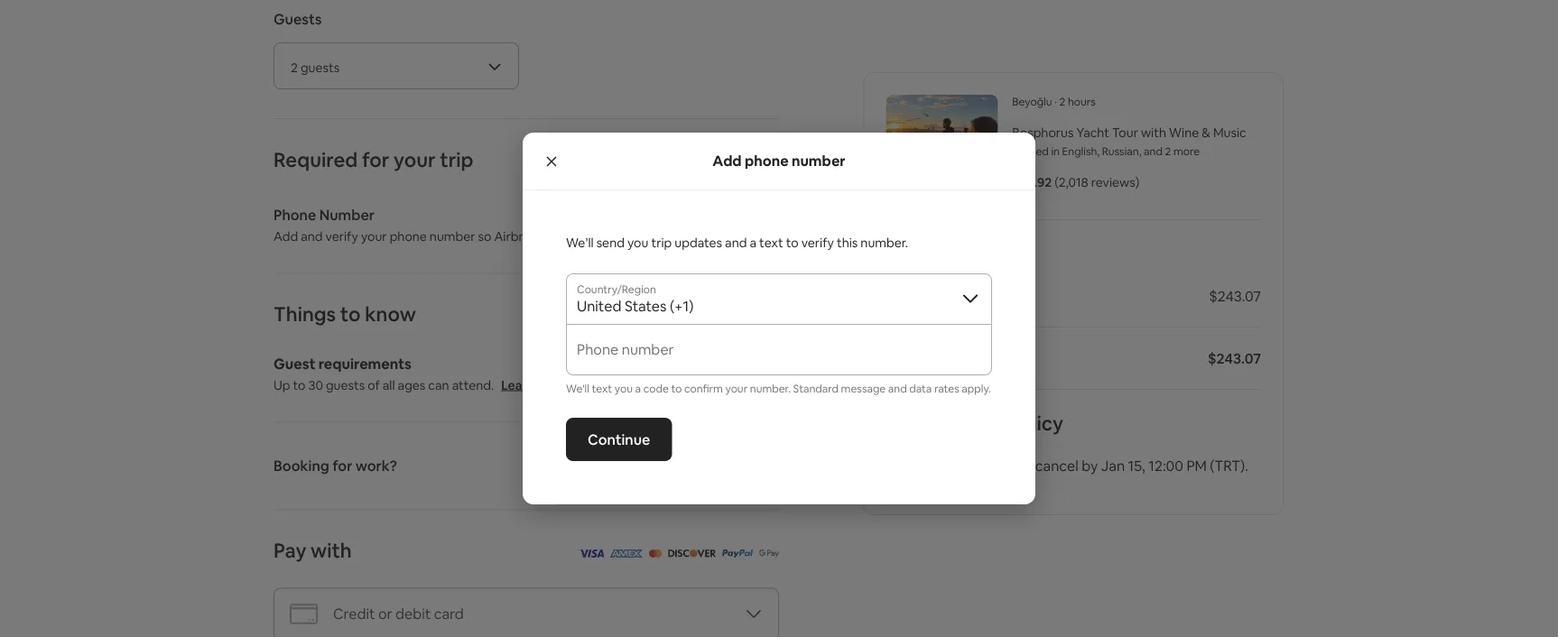 Task type: vqa. For each thing, say whether or not it's contained in the screenshot.
THE AMENITIES button
no



Task type: locate. For each thing, give the bounding box(es) containing it.
0 vertical spatial your
[[394, 147, 436, 172]]

bosphorus yacht tour with wine & music hosted in english, russian, and 2 more
[[1012, 125, 1246, 158]]

details
[[937, 241, 999, 266]]

a left code
[[635, 382, 641, 396]]

of
[[368, 377, 380, 393]]

for
[[362, 147, 389, 172], [332, 457, 352, 475]]

group
[[935, 287, 975, 305]]

0 vertical spatial phone
[[745, 152, 789, 170]]

0 vertical spatial with
[[1141, 125, 1166, 141]]

verify inside the phone number add and verify your phone number so airbnb can send you trip updates
[[326, 228, 358, 244]]

can right the "ages"
[[428, 377, 449, 393]]

trip for you
[[651, 235, 672, 251]]

private
[[886, 287, 932, 305]]

·
[[1055, 95, 1057, 109]]

2 paypal image from the top
[[722, 550, 753, 558]]

discover card image right american express card icon
[[668, 550, 716, 558]]

1 horizontal spatial 2
[[1165, 144, 1171, 158]]

add inside phone number 'dialog'
[[713, 152, 742, 170]]

full
[[925, 456, 945, 475]]

we'll text you a code to confirm your number. standard message and data rates apply.
[[566, 382, 991, 396]]

booking
[[274, 457, 329, 475]]

send right we'll
[[596, 235, 625, 251]]

$243.07
[[1209, 287, 1261, 305], [1208, 349, 1261, 367]]

updates inside phone number 'dialog'
[[675, 235, 722, 251]]

0 vertical spatial number
[[792, 152, 846, 170]]

add up the we'll send you trip updates and a text to verify this number.
[[713, 152, 742, 170]]

1 vertical spatial number
[[430, 228, 475, 244]]

number left so
[[430, 228, 475, 244]]

number inside the phone number add and verify your phone number so airbnb can send you trip updates
[[430, 228, 475, 244]]

message
[[841, 382, 886, 396]]

paypal image left google pay icon
[[722, 543, 753, 562]]

a
[[750, 235, 757, 251], [635, 382, 641, 396], [915, 456, 922, 475]]

attend.
[[452, 377, 494, 393]]

airbnb
[[494, 228, 534, 244]]

phone inside 'dialog'
[[745, 152, 789, 170]]

2 horizontal spatial trip
[[651, 235, 672, 251]]

verify down 'number'
[[326, 228, 358, 244]]

0 horizontal spatial 2
[[1059, 95, 1066, 109]]

0 horizontal spatial trip
[[440, 147, 473, 172]]

0 vertical spatial more
[[1174, 144, 1200, 158]]

12:00
[[1149, 456, 1183, 475]]

updates up (+1) at the left top
[[675, 235, 722, 251]]

and down phone
[[301, 228, 323, 244]]

1 horizontal spatial with
[[1141, 125, 1166, 141]]

to inside guest requirements up to 30 guests of all ages can attend. learn more
[[293, 377, 306, 393]]

and right russian,
[[1144, 144, 1163, 158]]

number.
[[861, 235, 908, 251], [750, 382, 791, 396]]

and inside bosphorus yacht tour with wine & music hosted in english, russian, and 2 more
[[1144, 144, 1163, 158]]

to left 30
[[293, 377, 306, 393]]

guest requirements up to 30 guests of all ages can attend. learn more
[[274, 355, 569, 393]]

add
[[713, 152, 742, 170], [274, 228, 298, 244]]

up
[[274, 377, 290, 393]]

mastercard image right american express card icon
[[649, 550, 662, 558]]

+1
[[577, 347, 591, 366]]

updates up states
[[638, 228, 686, 244]]

more down wine
[[1174, 144, 1200, 158]]

1 vertical spatial 2
[[1165, 144, 1171, 158]]

to left 'this'
[[786, 235, 799, 251]]

verify left 'this'
[[801, 235, 834, 251]]

with right tour
[[1141, 125, 1166, 141]]

with right pay
[[311, 538, 352, 564]]

0 vertical spatial $243.07
[[1209, 287, 1261, 305]]

1 mastercard image from the top
[[649, 543, 662, 562]]

you
[[591, 228, 612, 244], [627, 235, 649, 251], [615, 382, 633, 396], [1008, 456, 1032, 475]]

hosted
[[1012, 144, 1049, 158]]

1 vertical spatial your
[[361, 228, 387, 244]]

in
[[1051, 144, 1060, 158]]

for right required
[[362, 147, 389, 172]]

paypal image left google pay image
[[722, 550, 753, 558]]

for left work?
[[332, 457, 352, 475]]

code
[[643, 382, 669, 396]]

0 vertical spatial for
[[362, 147, 389, 172]]

number inside 'dialog'
[[792, 152, 846, 170]]

2 vertical spatial your
[[725, 382, 748, 396]]

can inside guest requirements up to 30 guests of all ages can attend. learn more
[[428, 377, 449, 393]]

mastercard image
[[649, 543, 662, 562], [649, 550, 662, 558]]

can
[[536, 228, 557, 244], [428, 377, 449, 393]]

know
[[365, 302, 416, 327]]

send
[[560, 228, 588, 244], [596, 235, 625, 251]]

0 horizontal spatial a
[[635, 382, 641, 396]]

trip up the phone number add and verify your phone number so airbnb can send you trip updates
[[440, 147, 473, 172]]

you up united
[[591, 228, 612, 244]]

1 horizontal spatial phone
[[745, 152, 789, 170]]

0 horizontal spatial more
[[537, 377, 569, 393]]

1 vertical spatial phone
[[390, 228, 427, 244]]

required
[[274, 147, 358, 172]]

beyoğlu · 2 hours
[[1012, 95, 1096, 109]]

learn more link
[[501, 377, 569, 393]]

2 right ·
[[1059, 95, 1066, 109]]

more right learn
[[537, 377, 569, 393]]

number
[[792, 152, 846, 170], [430, 228, 475, 244]]

0 horizontal spatial can
[[428, 377, 449, 393]]

0 horizontal spatial add
[[274, 228, 298, 244]]

0 horizontal spatial verify
[[326, 228, 358, 244]]

2 down wine
[[1165, 144, 1171, 158]]

(+1)
[[670, 297, 694, 315]]

phone number add and verify your phone number so airbnb can send you trip updates
[[274, 206, 686, 244]]

(
[[1055, 174, 1059, 190]]

price
[[886, 241, 933, 266]]

paypal image
[[722, 543, 753, 562], [722, 550, 753, 558]]

and inside the phone number add and verify your phone number so airbnb can send you trip updates
[[301, 228, 323, 244]]

you right if
[[1008, 456, 1032, 475]]

phone number dialog
[[523, 133, 1036, 505]]

2 vertical spatial a
[[915, 456, 922, 475]]

0 horizontal spatial number.
[[750, 382, 791, 396]]

discover card image
[[668, 543, 716, 562], [668, 550, 716, 558]]

for for required
[[362, 147, 389, 172]]

number. right 'this'
[[861, 235, 908, 251]]

1 vertical spatial a
[[635, 382, 641, 396]]

mastercard image right american express card image
[[649, 543, 662, 562]]

1 vertical spatial text
[[592, 382, 612, 396]]

number
[[319, 206, 375, 224]]

0 horizontal spatial your
[[361, 228, 387, 244]]

to left know
[[340, 302, 361, 327]]

1 horizontal spatial for
[[362, 147, 389, 172]]

phone up the we'll send you trip updates and a text to verify this number.
[[745, 152, 789, 170]]

trip inside phone number 'dialog'
[[651, 235, 672, 251]]

2 horizontal spatial your
[[725, 382, 748, 396]]

1 horizontal spatial verify
[[801, 235, 834, 251]]

trip inside the phone number add and verify your phone number so airbnb can send you trip updates
[[615, 228, 636, 244]]

number up 'this'
[[792, 152, 846, 170]]

0 horizontal spatial send
[[560, 228, 588, 244]]

2 horizontal spatial a
[[915, 456, 922, 475]]

verify
[[326, 228, 358, 244], [801, 235, 834, 251]]

for for booking
[[332, 457, 352, 475]]

ages
[[398, 377, 425, 393]]

send right "airbnb" at the top of the page
[[560, 228, 588, 244]]

pay with
[[274, 538, 352, 564]]

with
[[1141, 125, 1166, 141], [311, 538, 352, 564]]

0 vertical spatial add
[[713, 152, 742, 170]]

standard
[[793, 382, 839, 396]]

yacht
[[1077, 125, 1109, 141]]

united states (+1) element
[[566, 274, 992, 324]]

a left full
[[915, 456, 922, 475]]

send inside the phone number add and verify your phone number so airbnb can send you trip updates
[[560, 228, 588, 244]]

trip
[[440, 147, 473, 172], [615, 228, 636, 244], [651, 235, 672, 251]]

refund
[[949, 456, 993, 475]]

more inside bosphorus yacht tour with wine & music hosted in english, russian, and 2 more
[[1174, 144, 1200, 158]]

we'll send you trip updates and a text to verify this number.
[[566, 235, 908, 251]]

phone inside the phone number add and verify your phone number so airbnb can send you trip updates
[[390, 228, 427, 244]]

1 horizontal spatial text
[[759, 235, 783, 251]]

all
[[383, 377, 395, 393]]

2 discover card image from the top
[[668, 550, 716, 558]]

things
[[274, 302, 336, 327]]

0 horizontal spatial number
[[430, 228, 475, 244]]

and
[[1144, 144, 1163, 158], [301, 228, 323, 244], [725, 235, 747, 251], [888, 382, 907, 396]]

hours
[[1068, 95, 1096, 109]]

get a full refund if you cancel by jan 15, 12:00 pm (trt).
[[886, 456, 1249, 475]]

tour
[[1112, 125, 1138, 141]]

1 vertical spatial for
[[332, 457, 352, 475]]

0 horizontal spatial phone
[[390, 228, 427, 244]]

more
[[1174, 144, 1200, 158], [537, 377, 569, 393]]

music
[[1213, 125, 1246, 141]]

1 horizontal spatial more
[[1174, 144, 1200, 158]]

1 horizontal spatial add
[[713, 152, 742, 170]]

text up united states (+1) popup button
[[759, 235, 783, 251]]

1 horizontal spatial number
[[792, 152, 846, 170]]

english,
[[1062, 144, 1100, 158]]

0 horizontal spatial with
[[311, 538, 352, 564]]

30
[[308, 377, 323, 393]]

discover card image right american express card image
[[668, 543, 716, 562]]

can right "airbnb" at the top of the page
[[536, 228, 557, 244]]

0 vertical spatial number.
[[861, 235, 908, 251]]

to
[[786, 235, 799, 251], [340, 302, 361, 327], [293, 377, 306, 393], [671, 382, 682, 396]]

guests
[[274, 9, 322, 28]]

0 horizontal spatial for
[[332, 457, 352, 475]]

1 horizontal spatial can
[[536, 228, 557, 244]]

0 vertical spatial 2
[[1059, 95, 1066, 109]]

trip right we'll
[[615, 228, 636, 244]]

1 vertical spatial can
[[428, 377, 449, 393]]

number. down +1 telephone field
[[750, 382, 791, 396]]

1 horizontal spatial trip
[[615, 228, 636, 244]]

a up united states (+1) popup button
[[750, 235, 757, 251]]

your
[[394, 147, 436, 172], [361, 228, 387, 244], [725, 382, 748, 396]]

cancellation
[[886, 410, 1003, 436]]

1 vertical spatial add
[[274, 228, 298, 244]]

american express card image
[[610, 550, 643, 558]]

phone left so
[[390, 228, 427, 244]]

if
[[996, 456, 1005, 475]]

1 horizontal spatial send
[[596, 235, 625, 251]]

price details
[[886, 241, 999, 266]]

continue
[[588, 430, 650, 449]]

phone
[[745, 152, 789, 170], [390, 228, 427, 244]]

updates
[[638, 228, 686, 244], [675, 235, 722, 251]]

confirm
[[684, 382, 723, 396]]

1 vertical spatial more
[[537, 377, 569, 393]]

trip up states
[[651, 235, 672, 251]]

0 vertical spatial can
[[536, 228, 557, 244]]

1 horizontal spatial a
[[750, 235, 757, 251]]

add down phone
[[274, 228, 298, 244]]

4.92
[[1027, 174, 1052, 190]]

4.92 ( 2,018 reviews )
[[1027, 174, 1140, 190]]

russian,
[[1102, 144, 1142, 158]]

you left code
[[615, 382, 633, 396]]

text right we'll
[[592, 382, 612, 396]]



Task type: describe. For each thing, give the bounding box(es) containing it.
1 horizontal spatial your
[[394, 147, 436, 172]]

you right we'll
[[627, 235, 649, 251]]

jan
[[1101, 456, 1125, 475]]

booking for work?
[[274, 457, 397, 475]]

your inside phone number 'dialog'
[[725, 382, 748, 396]]

2 inside bosphorus yacht tour with wine & music hosted in english, russian, and 2 more
[[1165, 144, 1171, 158]]

requirements
[[318, 355, 412, 373]]

bosphorus
[[1012, 125, 1074, 141]]

united
[[577, 297, 621, 315]]

your inside the phone number add and verify your phone number so airbnb can send you trip updates
[[361, 228, 387, 244]]

wine
[[1169, 125, 1199, 141]]

reviews
[[1091, 174, 1135, 190]]

15,
[[1128, 456, 1145, 475]]

pay
[[274, 538, 306, 564]]

apply.
[[962, 382, 991, 396]]

visa card image
[[578, 543, 604, 562]]

phone
[[274, 206, 316, 224]]

guests
[[326, 377, 365, 393]]

we'll
[[566, 382, 589, 396]]

states
[[625, 297, 667, 315]]

work?
[[356, 457, 397, 475]]

price
[[978, 287, 1012, 305]]

add inside the phone number add and verify your phone number so airbnb can send you trip updates
[[274, 228, 298, 244]]

pm
[[1187, 456, 1207, 475]]

(trt).
[[1210, 456, 1249, 475]]

get
[[886, 456, 911, 475]]

american express card image
[[610, 543, 643, 562]]

more inside guest requirements up to 30 guests of all ages can attend. learn more
[[537, 377, 569, 393]]

0 horizontal spatial text
[[592, 382, 612, 396]]

so
[[478, 228, 491, 244]]

1 discover card image from the top
[[668, 543, 716, 562]]

by
[[1082, 456, 1098, 475]]

add phone number
[[713, 152, 846, 170]]

and up united states (+1) popup button
[[725, 235, 747, 251]]

)
[[1135, 174, 1140, 190]]

1 vertical spatial with
[[311, 538, 352, 564]]

can inside the phone number add and verify your phone number so airbnb can send you trip updates
[[536, 228, 557, 244]]

rates
[[934, 382, 959, 396]]

this
[[837, 235, 858, 251]]

guest
[[274, 355, 315, 373]]

google pay image
[[759, 550, 779, 558]]

learn
[[501, 377, 535, 393]]

0 vertical spatial a
[[750, 235, 757, 251]]

0 vertical spatial text
[[759, 235, 783, 251]]

private group price
[[886, 287, 1012, 305]]

required for your trip
[[274, 147, 473, 172]]

you inside the phone number add and verify your phone number so airbnb can send you trip updates
[[591, 228, 612, 244]]

send inside phone number 'dialog'
[[596, 235, 625, 251]]

united states (+1)
[[577, 297, 694, 315]]

cancel
[[1035, 456, 1079, 475]]

cancellation policy
[[886, 410, 1063, 436]]

trip for your
[[440, 147, 473, 172]]

things to know
[[274, 302, 416, 327]]

google pay image
[[759, 543, 779, 562]]

we'll
[[566, 235, 594, 251]]

united states (+1) button
[[566, 274, 992, 324]]

data
[[909, 382, 932, 396]]

1 paypal image from the top
[[722, 543, 753, 562]]

and left data
[[888, 382, 907, 396]]

beyoğlu
[[1012, 95, 1052, 109]]

2,018
[[1059, 174, 1088, 190]]

verify inside phone number 'dialog'
[[801, 235, 834, 251]]

&
[[1202, 125, 1211, 141]]

2 mastercard image from the top
[[649, 550, 662, 558]]

to right code
[[671, 382, 682, 396]]

continue button
[[566, 418, 672, 461]]

policy
[[1007, 410, 1063, 436]]

+1 telephone field
[[597, 348, 981, 366]]

updates inside the phone number add and verify your phone number so airbnb can send you trip updates
[[638, 228, 686, 244]]

1 horizontal spatial number.
[[861, 235, 908, 251]]

1 vertical spatial $243.07
[[1208, 349, 1261, 367]]

visa card image
[[578, 550, 604, 558]]

with inside bosphorus yacht tour with wine & music hosted in english, russian, and 2 more
[[1141, 125, 1166, 141]]

1 vertical spatial number.
[[750, 382, 791, 396]]



